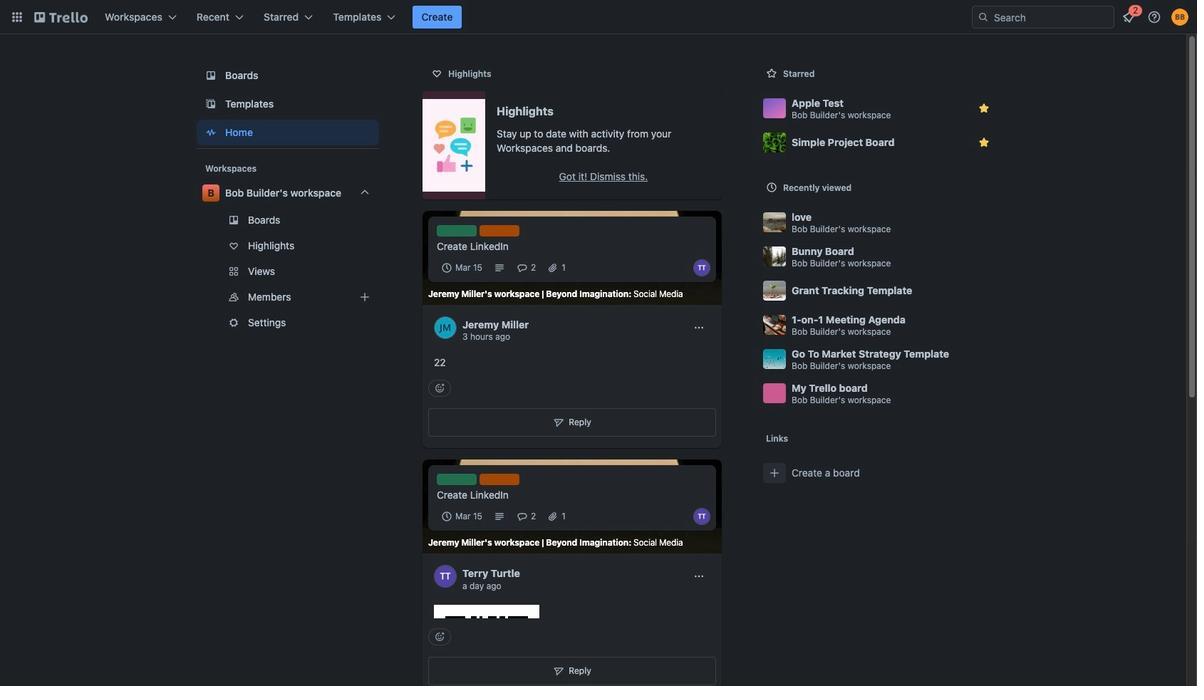 Task type: locate. For each thing, give the bounding box(es) containing it.
1 color: orange, title: none image from the top
[[480, 225, 519, 237]]

color: orange, title: none image
[[480, 225, 519, 237], [480, 474, 519, 485]]

0 vertical spatial color: green, title: none image
[[437, 225, 477, 237]]

2 color: orange, title: none image from the top
[[480, 474, 519, 485]]

1 color: green, title: none image from the top
[[437, 225, 477, 237]]

template board image
[[202, 95, 219, 113]]

2 color: green, title: none image from the top
[[437, 474, 477, 485]]

Search field
[[989, 6, 1114, 28]]

add image
[[356, 289, 373, 306]]

1 vertical spatial color: green, title: none image
[[437, 474, 477, 485]]

home image
[[202, 124, 219, 141]]

color: green, title: none image for add reaction image's color: orange, title: none image
[[437, 225, 477, 237]]

color: green, title: none image
[[437, 225, 477, 237], [437, 474, 477, 485]]

click to unstar apple test. it will be removed from your starred list. image
[[977, 101, 991, 115]]

open information menu image
[[1147, 10, 1162, 24]]

board image
[[202, 67, 219, 84]]

2 notifications image
[[1120, 9, 1137, 26]]

search image
[[978, 11, 989, 23]]

0 vertical spatial color: orange, title: none image
[[480, 225, 519, 237]]

color: orange, title: none image for add reaction icon
[[480, 474, 519, 485]]

1 vertical spatial color: orange, title: none image
[[480, 474, 519, 485]]



Task type: vqa. For each thing, say whether or not it's contained in the screenshot.
list.
no



Task type: describe. For each thing, give the bounding box(es) containing it.
bob builder (bobbuilder40) image
[[1172, 9, 1189, 26]]

add reaction image
[[428, 629, 451, 646]]

click to unstar simple project board. it will be removed from your starred list. image
[[977, 135, 991, 150]]

add reaction image
[[428, 380, 451, 397]]

primary element
[[0, 0, 1197, 34]]

back to home image
[[34, 6, 88, 29]]

color: green, title: none image for add reaction icon color: orange, title: none image
[[437, 474, 477, 485]]

color: orange, title: none image for add reaction image
[[480, 225, 519, 237]]

trello card qr code\_\(1\).png image
[[434, 605, 539, 686]]



